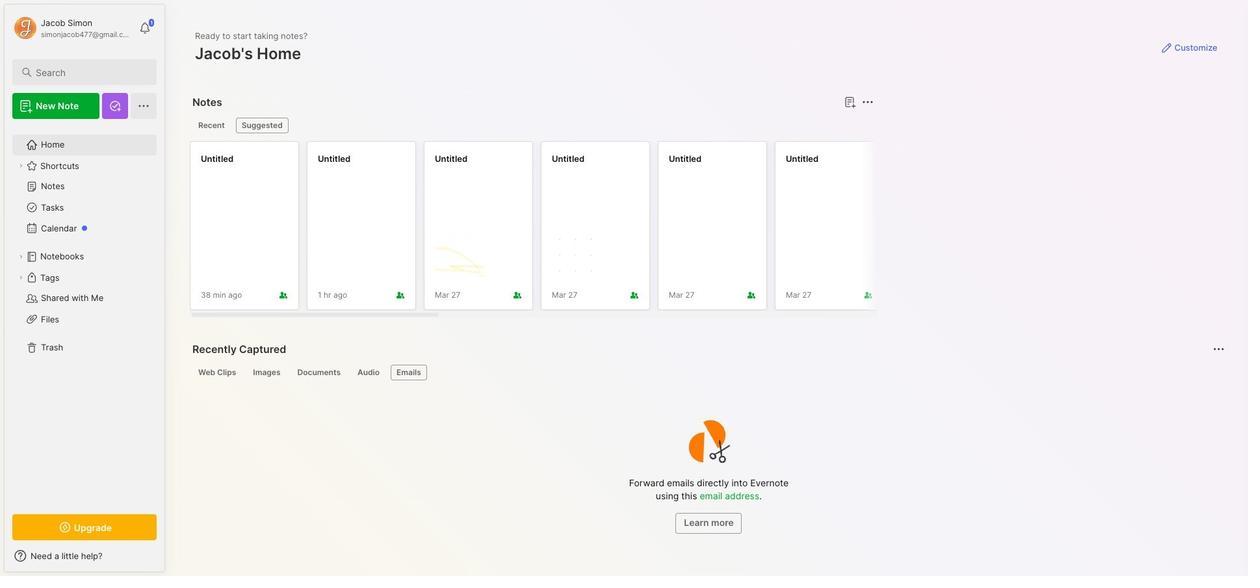 Task type: locate. For each thing, give the bounding box(es) containing it.
Search text field
[[36, 66, 145, 79]]

0 horizontal spatial more actions field
[[859, 93, 877, 111]]

Account field
[[12, 15, 133, 41]]

expand notebooks image
[[17, 253, 25, 261]]

1 vertical spatial tab list
[[192, 365, 1223, 380]]

2 tab list from the top
[[192, 365, 1223, 380]]

1 horizontal spatial thumbnail image
[[552, 232, 602, 281]]

row group
[[190, 141, 1249, 318]]

0 vertical spatial tab list
[[192, 118, 872, 133]]

tab
[[192, 118, 231, 133], [236, 118, 289, 133], [192, 365, 242, 380], [247, 365, 286, 380], [292, 365, 347, 380], [352, 365, 386, 380], [391, 365, 427, 380]]

tab list
[[192, 118, 872, 133], [192, 365, 1223, 380]]

tree
[[5, 127, 165, 503]]

1 horizontal spatial more actions field
[[1210, 340, 1228, 358]]

0 vertical spatial more actions field
[[859, 93, 877, 111]]

2 thumbnail image from the left
[[552, 232, 602, 281]]

1 vertical spatial more actions field
[[1210, 340, 1228, 358]]

1 thumbnail image from the left
[[435, 232, 484, 281]]

0 horizontal spatial thumbnail image
[[435, 232, 484, 281]]

None search field
[[36, 64, 145, 80]]

thumbnail image
[[435, 232, 484, 281], [552, 232, 602, 281]]

expand tags image
[[17, 274, 25, 282]]

More actions field
[[859, 93, 877, 111], [1210, 340, 1228, 358]]



Task type: describe. For each thing, give the bounding box(es) containing it.
more actions image
[[860, 94, 876, 110]]

click to collapse image
[[164, 552, 174, 568]]

1 tab list from the top
[[192, 118, 872, 133]]

more actions image
[[1211, 341, 1227, 357]]

tree inside main element
[[5, 127, 165, 503]]

main element
[[0, 0, 169, 576]]

WHAT'S NEW field
[[5, 546, 165, 566]]

none search field inside main element
[[36, 64, 145, 80]]



Task type: vqa. For each thing, say whether or not it's contained in the screenshot.
bottom 'tab list'
yes



